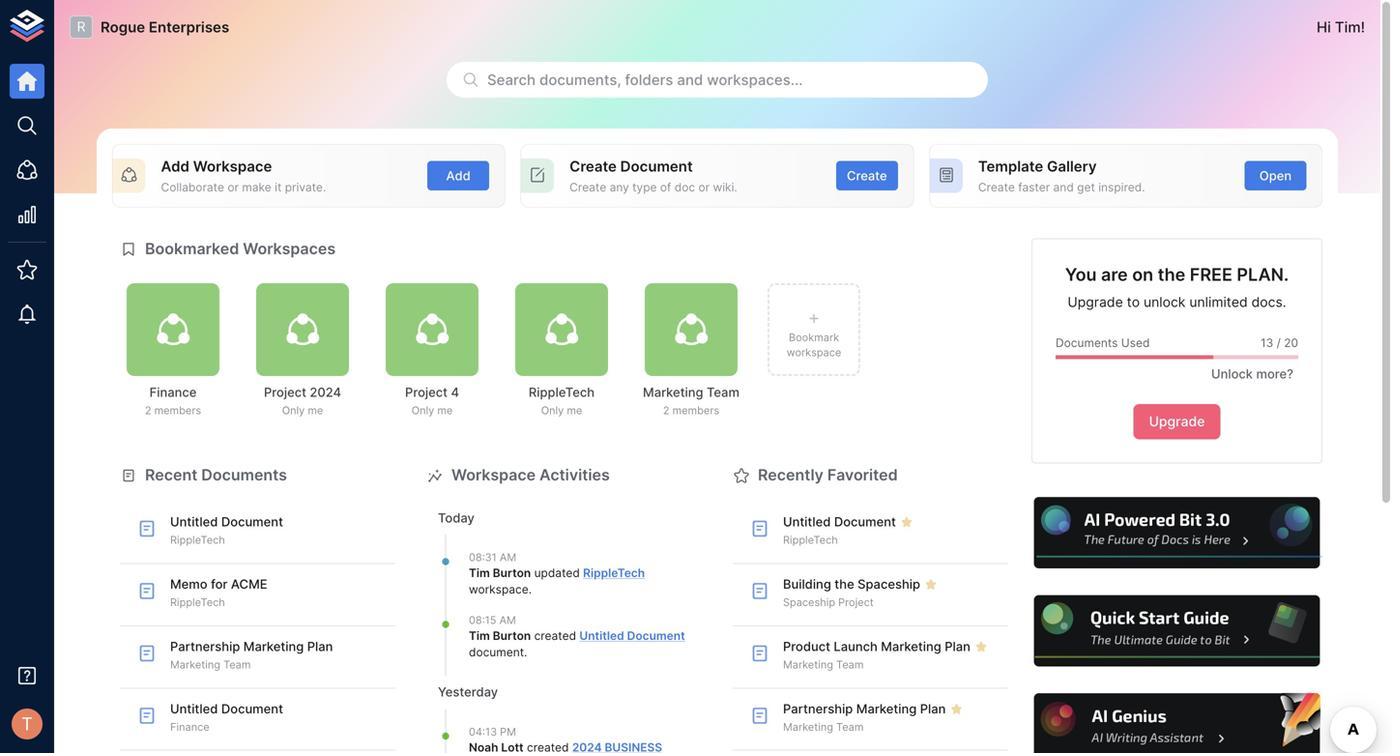 Task type: locate. For each thing, give the bounding box(es) containing it.
doc
[[675, 180, 695, 194]]

project inside project 4 only me
[[405, 385, 448, 400]]

2 horizontal spatial only
[[541, 404, 564, 417]]

workspaces...
[[707, 71, 803, 88]]

2 help image from the top
[[1032, 593, 1323, 669]]

1 vertical spatial marketing team
[[783, 721, 864, 733]]

workspace up today
[[452, 466, 536, 485]]

untitled document rippletech
[[170, 514, 283, 546]]

workspace
[[193, 158, 272, 175], [452, 466, 536, 485]]

2 vertical spatial tim
[[469, 629, 490, 643]]

1 burton from the top
[[493, 566, 531, 580]]

finance
[[149, 385, 197, 400], [170, 721, 210, 733]]

project for project 2024
[[264, 385, 306, 400]]

0 vertical spatial .
[[529, 582, 532, 596]]

rogue
[[101, 18, 145, 36]]

workspace inside the 08:31 am tim burton updated rippletech workspace .
[[469, 582, 529, 596]]

untitled right "created"
[[580, 629, 624, 643]]

burton up document
[[493, 629, 531, 643]]

0 vertical spatial help image
[[1032, 495, 1323, 572]]

tim
[[1335, 18, 1361, 36], [469, 566, 490, 580], [469, 629, 490, 643]]

0 horizontal spatial partnership
[[170, 639, 240, 654]]

upgrade down unlock more? button on the right of page
[[1149, 414, 1205, 430]]

1 horizontal spatial upgrade
[[1149, 414, 1205, 430]]

me down 2024
[[308, 404, 323, 417]]

documents left used
[[1056, 336, 1118, 350]]

0 horizontal spatial me
[[308, 404, 323, 417]]

0 horizontal spatial and
[[677, 71, 703, 88]]

me inside project 4 only me
[[437, 404, 453, 417]]

burton down '08:31'
[[493, 566, 531, 580]]

1 vertical spatial upgrade
[[1149, 414, 1205, 430]]

the up spaceship project
[[835, 577, 854, 592]]

am right '08:31'
[[500, 551, 516, 564]]

rippletech up memo
[[170, 534, 225, 546]]

spaceship up spaceship project
[[858, 577, 921, 592]]

0 vertical spatial finance
[[149, 385, 197, 400]]

finance inside untitled document finance
[[170, 721, 210, 733]]

3 only from the left
[[541, 404, 564, 417]]

1 vertical spatial the
[[835, 577, 854, 592]]

document for untitled document rippletech
[[221, 514, 283, 529]]

3 me from the left
[[567, 404, 582, 417]]

document down recent documents
[[221, 514, 283, 529]]

or
[[228, 180, 239, 194], [699, 180, 710, 194]]

untitled down recent documents
[[170, 514, 218, 529]]

1 vertical spatial .
[[524, 645, 527, 659]]

1 vertical spatial partnership
[[783, 701, 853, 716]]

activities
[[540, 466, 610, 485]]

burton inside "08:15 am tim burton created untitled document document ."
[[493, 629, 531, 643]]

create inside template gallery create faster and get inspired.
[[978, 180, 1015, 194]]

rippletech
[[529, 385, 595, 400], [170, 534, 225, 546], [783, 534, 838, 546], [583, 566, 645, 580], [170, 596, 225, 609]]

building the spaceship
[[783, 577, 921, 592]]

project 2024 only me
[[264, 385, 341, 417]]

rippletech inside memo for acme rippletech
[[170, 596, 225, 609]]

am for created
[[499, 614, 516, 627]]

1 horizontal spatial workspace
[[787, 346, 841, 359]]

0 horizontal spatial the
[[835, 577, 854, 592]]

spaceship down building
[[783, 596, 835, 609]]

untitled
[[170, 514, 218, 529], [783, 514, 831, 529], [580, 629, 624, 643], [170, 701, 218, 716]]

burton for workspace
[[493, 566, 531, 580]]

1 vertical spatial workspace
[[469, 582, 529, 596]]

1 vertical spatial tim
[[469, 566, 490, 580]]

0 horizontal spatial or
[[228, 180, 239, 194]]

are
[[1101, 264, 1128, 285]]

members
[[154, 404, 201, 417], [673, 404, 720, 417]]

document up of
[[620, 158, 693, 175]]

rippletech down memo
[[170, 596, 225, 609]]

pm
[[500, 726, 516, 738]]

2
[[145, 404, 151, 417], [663, 404, 670, 417]]

1 horizontal spatial add
[[446, 168, 471, 183]]

0 vertical spatial am
[[500, 551, 516, 564]]

0 horizontal spatial workspace
[[193, 158, 272, 175]]

tim down 08:15
[[469, 629, 490, 643]]

project left 4
[[405, 385, 448, 400]]

document for untitled document finance
[[221, 701, 283, 716]]

partnership marketing plan
[[783, 701, 946, 716]]

documents up untitled document rippletech
[[201, 466, 287, 485]]

2 burton from the top
[[493, 629, 531, 643]]

launch
[[834, 639, 878, 654]]

04:13 pm
[[469, 726, 516, 738]]

you
[[1065, 264, 1097, 285]]

marketing team
[[783, 659, 864, 671], [783, 721, 864, 733]]

workspace up 08:15
[[469, 582, 529, 596]]

hi
[[1317, 18, 1331, 36]]

tim down '08:31'
[[469, 566, 490, 580]]

get
[[1077, 180, 1095, 194]]

today
[[438, 511, 475, 526]]

1 horizontal spatial members
[[673, 404, 720, 417]]

project for project 4
[[405, 385, 448, 400]]

0 vertical spatial the
[[1158, 264, 1186, 285]]

me up the 'activities'
[[567, 404, 582, 417]]

rippletech up the 'activities'
[[529, 385, 595, 400]]

search
[[487, 71, 536, 88]]

bookmarked
[[145, 239, 239, 258]]

only
[[282, 404, 305, 417], [412, 404, 434, 417], [541, 404, 564, 417]]

finance up recent
[[149, 385, 197, 400]]

recently favorited
[[758, 466, 898, 485]]

make
[[242, 180, 272, 194]]

document for create document create any type of doc or wiki.
[[620, 158, 693, 175]]

1 vertical spatial am
[[499, 614, 516, 627]]

1 me from the left
[[308, 404, 323, 417]]

project 4 only me
[[405, 385, 459, 417]]

partnership for partnership marketing plan marketing team
[[170, 639, 240, 654]]

0 vertical spatial spaceship
[[858, 577, 921, 592]]

untitled for untitled document finance
[[170, 701, 218, 716]]

finance down partnership marketing plan marketing team
[[170, 721, 210, 733]]

1 vertical spatial and
[[1053, 180, 1074, 194]]

project inside the project 2024 only me
[[264, 385, 306, 400]]

for
[[211, 577, 228, 592]]

marketing team down product
[[783, 659, 864, 671]]

document inside untitled document rippletech
[[221, 514, 283, 529]]

2 only from the left
[[412, 404, 434, 417]]

workspace
[[787, 346, 841, 359], [469, 582, 529, 596]]

1 horizontal spatial and
[[1053, 180, 1074, 194]]

am inside the 08:31 am tim burton updated rippletech workspace .
[[500, 551, 516, 564]]

me inside the project 2024 only me
[[308, 404, 323, 417]]

untitled for untitled document
[[783, 514, 831, 529]]

only inside project 4 only me
[[412, 404, 434, 417]]

partnership
[[170, 639, 240, 654], [783, 701, 853, 716]]

2 me from the left
[[437, 404, 453, 417]]

template
[[978, 158, 1044, 175]]

tim right hi
[[1335, 18, 1361, 36]]

untitled down recently
[[783, 514, 831, 529]]

gallery
[[1047, 158, 1097, 175]]

project left 2024
[[264, 385, 306, 400]]

or right doc
[[699, 180, 710, 194]]

me inside rippletech only me
[[567, 404, 582, 417]]

create inside create button
[[847, 168, 887, 183]]

me for 4
[[437, 404, 453, 417]]

1 vertical spatial help image
[[1032, 593, 1323, 669]]

1 2 from the left
[[145, 404, 151, 417]]

0 horizontal spatial documents
[[201, 466, 287, 485]]

0 horizontal spatial upgrade
[[1068, 294, 1123, 310]]

workspace up make
[[193, 158, 272, 175]]

2 horizontal spatial me
[[567, 404, 582, 417]]

it
[[275, 180, 282, 194]]

search documents, folders and workspaces... button
[[447, 62, 988, 98]]

1 or from the left
[[228, 180, 239, 194]]

1 marketing team from the top
[[783, 659, 864, 671]]

the
[[1158, 264, 1186, 285], [835, 577, 854, 592]]

0 horizontal spatial project
[[264, 385, 306, 400]]

project down building the spaceship
[[838, 596, 874, 609]]

team inside marketing team 2 members
[[707, 385, 740, 400]]

0 vertical spatial and
[[677, 71, 703, 88]]

document inside the create document create any type of doc or wiki.
[[620, 158, 693, 175]]

bookmark workspace
[[787, 331, 841, 359]]

rippletech inside the 08:31 am tim burton updated rippletech workspace .
[[583, 566, 645, 580]]

add inside "add workspace collaborate or make it private."
[[161, 158, 190, 175]]

1 vertical spatial finance
[[170, 721, 210, 733]]

0 vertical spatial workspace
[[787, 346, 841, 359]]

2 am from the top
[[499, 614, 516, 627]]

building
[[783, 577, 831, 592]]

.
[[529, 582, 532, 596], [524, 645, 527, 659]]

updated
[[534, 566, 580, 580]]

2 inside finance 2 members
[[145, 404, 151, 417]]

am inside "08:15 am tim burton created untitled document document ."
[[499, 614, 516, 627]]

untitled inside untitled document rippletech
[[170, 514, 218, 529]]

upgrade
[[1068, 294, 1123, 310], [1149, 414, 1205, 430]]

document down partnership marketing plan marketing team
[[221, 701, 283, 716]]

2 2 from the left
[[663, 404, 670, 417]]

document down favorited
[[834, 514, 896, 529]]

0 horizontal spatial only
[[282, 404, 305, 417]]

rogue enterprises
[[101, 18, 229, 36]]

0 horizontal spatial add
[[161, 158, 190, 175]]

free
[[1190, 264, 1233, 285]]

0 vertical spatial upgrade
[[1068, 294, 1123, 310]]

partnership inside partnership marketing plan marketing team
[[170, 639, 240, 654]]

burton
[[493, 566, 531, 580], [493, 629, 531, 643]]

1 only from the left
[[282, 404, 305, 417]]

1 horizontal spatial project
[[405, 385, 448, 400]]

and right folders
[[677, 71, 703, 88]]

you are on the free plan. upgrade to unlock unlimited docs.
[[1065, 264, 1289, 310]]

0 horizontal spatial .
[[524, 645, 527, 659]]

spaceship
[[858, 577, 921, 592], [783, 596, 835, 609]]

only inside the project 2024 only me
[[282, 404, 305, 417]]

and
[[677, 71, 703, 88], [1053, 180, 1074, 194]]

1 horizontal spatial only
[[412, 404, 434, 417]]

the up unlock
[[1158, 264, 1186, 285]]

marketing
[[643, 385, 703, 400], [243, 639, 304, 654], [881, 639, 942, 654], [170, 659, 220, 671], [783, 659, 833, 671], [856, 701, 917, 716], [783, 721, 833, 733]]

tim inside the 08:31 am tim burton updated rippletech workspace .
[[469, 566, 490, 580]]

1 horizontal spatial spaceship
[[858, 577, 921, 592]]

add inside add button
[[446, 168, 471, 183]]

0 horizontal spatial spaceship
[[783, 596, 835, 609]]

plan inside partnership marketing plan marketing team
[[307, 639, 333, 654]]

acme
[[231, 577, 267, 592]]

1 horizontal spatial the
[[1158, 264, 1186, 285]]

documents
[[1056, 336, 1118, 350], [201, 466, 287, 485]]

2 members from the left
[[673, 404, 720, 417]]

. inside "08:15 am tim burton created untitled document document ."
[[524, 645, 527, 659]]

members inside marketing team 2 members
[[673, 404, 720, 417]]

rippletech right updated
[[583, 566, 645, 580]]

0 horizontal spatial 2
[[145, 404, 151, 417]]

document inside untitled document finance
[[221, 701, 283, 716]]

am right 08:15
[[499, 614, 516, 627]]

upgrade down you
[[1068, 294, 1123, 310]]

1 am from the top
[[500, 551, 516, 564]]

rippletech link
[[583, 566, 645, 580]]

marketing team down partnership marketing plan
[[783, 721, 864, 733]]

burton inside the 08:31 am tim burton updated rippletech workspace .
[[493, 566, 531, 580]]

1 horizontal spatial 2
[[663, 404, 670, 417]]

progress bar
[[971, 355, 1299, 359]]

2 or from the left
[[699, 180, 710, 194]]

0 vertical spatial burton
[[493, 566, 531, 580]]

help image
[[1032, 495, 1323, 572], [1032, 593, 1323, 669], [1032, 691, 1323, 753]]

2 marketing team from the top
[[783, 721, 864, 733]]

and down the gallery
[[1053, 180, 1074, 194]]

team inside partnership marketing plan marketing team
[[223, 659, 251, 671]]

2 vertical spatial help image
[[1032, 691, 1323, 753]]

untitled inside untitled document finance
[[170, 701, 218, 716]]

0 horizontal spatial members
[[154, 404, 201, 417]]

1 vertical spatial burton
[[493, 629, 531, 643]]

1 horizontal spatial documents
[[1056, 336, 1118, 350]]

partnership down memo for acme rippletech
[[170, 639, 240, 654]]

1 members from the left
[[154, 404, 201, 417]]

1 horizontal spatial partnership
[[783, 701, 853, 716]]

1 vertical spatial workspace
[[452, 466, 536, 485]]

finance inside finance 2 members
[[149, 385, 197, 400]]

0 vertical spatial workspace
[[193, 158, 272, 175]]

document down rippletech link
[[627, 629, 685, 643]]

partnership down product
[[783, 701, 853, 716]]

untitled down partnership marketing plan marketing team
[[170, 701, 218, 716]]

0 horizontal spatial workspace
[[469, 582, 529, 596]]

of
[[660, 180, 671, 194]]

rippletech only me
[[529, 385, 595, 417]]

memo
[[170, 577, 208, 592]]

4
[[451, 385, 459, 400]]

recently
[[758, 466, 824, 485]]

hi tim !
[[1317, 18, 1365, 36]]

1 horizontal spatial or
[[699, 180, 710, 194]]

1 horizontal spatial .
[[529, 582, 532, 596]]

or left make
[[228, 180, 239, 194]]

collaborate
[[161, 180, 224, 194]]

0 vertical spatial partnership
[[170, 639, 240, 654]]

0 vertical spatial marketing team
[[783, 659, 864, 671]]

marketing team for product
[[783, 659, 864, 671]]

workspace down bookmark
[[787, 346, 841, 359]]

tim inside "08:15 am tim burton created untitled document document ."
[[469, 629, 490, 643]]

3 help image from the top
[[1032, 691, 1323, 753]]

me down 4
[[437, 404, 453, 417]]

1 horizontal spatial me
[[437, 404, 453, 417]]

bookmark
[[789, 331, 839, 344]]



Task type: describe. For each thing, give the bounding box(es) containing it.
08:31
[[469, 551, 497, 564]]

08:15
[[469, 614, 496, 627]]

docs.
[[1252, 294, 1287, 310]]

untitled for untitled document rippletech
[[170, 514, 218, 529]]

create button
[[836, 161, 898, 191]]

rippletech down untitled document
[[783, 534, 838, 546]]

/
[[1277, 336, 1281, 350]]

partnership for partnership marketing plan
[[783, 701, 853, 716]]

. inside the 08:31 am tim burton updated rippletech workspace .
[[529, 582, 532, 596]]

created
[[534, 629, 576, 643]]

marketing team for partnership
[[783, 721, 864, 733]]

or inside "add workspace collaborate or make it private."
[[228, 180, 239, 194]]

workspace inside "add workspace collaborate or make it private."
[[193, 158, 272, 175]]

tim for rippletech
[[469, 566, 490, 580]]

only for 2024
[[282, 404, 305, 417]]

untitled document link
[[580, 629, 685, 643]]

the inside you are on the free plan. upgrade to unlock unlimited docs.
[[1158, 264, 1186, 285]]

plan.
[[1237, 264, 1289, 285]]

plan for partnership marketing plan
[[920, 701, 946, 716]]

me for 2024
[[308, 404, 323, 417]]

2 horizontal spatial project
[[838, 596, 874, 609]]

and inside button
[[677, 71, 703, 88]]

members inside finance 2 members
[[154, 404, 201, 417]]

untitled document finance
[[170, 701, 283, 733]]

upgrade button
[[1134, 404, 1221, 440]]

documents,
[[540, 71, 621, 88]]

enterprises
[[149, 18, 229, 36]]

marketing team 2 members
[[643, 385, 740, 417]]

unlock
[[1144, 294, 1186, 310]]

burton for document
[[493, 629, 531, 643]]

memo for acme rippletech
[[170, 577, 267, 609]]

am for updated
[[500, 551, 516, 564]]

untitled document
[[783, 514, 896, 529]]

plan for partnership marketing plan marketing team
[[307, 639, 333, 654]]

add for add
[[446, 168, 471, 183]]

upgrade inside button
[[1149, 414, 1205, 430]]

recent
[[145, 466, 198, 485]]

bookmarked workspaces
[[145, 239, 336, 258]]

recent documents
[[145, 466, 287, 485]]

yesterday
[[438, 685, 498, 700]]

!
[[1361, 18, 1365, 36]]

document
[[469, 645, 524, 659]]

only for 4
[[412, 404, 434, 417]]

marketing inside marketing team 2 members
[[643, 385, 703, 400]]

partnership marketing plan marketing team
[[170, 639, 333, 671]]

add for add workspace collaborate or make it private.
[[161, 158, 190, 175]]

type
[[633, 180, 657, 194]]

rippletech inside untitled document rippletech
[[170, 534, 225, 546]]

faster
[[1018, 180, 1050, 194]]

bookmark workspace button
[[768, 283, 861, 376]]

08:31 am tim burton updated rippletech workspace .
[[469, 551, 645, 596]]

0 vertical spatial documents
[[1056, 336, 1118, 350]]

create document create any type of doc or wiki.
[[570, 158, 737, 194]]

1 vertical spatial spaceship
[[783, 596, 835, 609]]

08:15 am tim burton created untitled document document .
[[469, 614, 685, 659]]

04:13
[[469, 726, 497, 738]]

only inside rippletech only me
[[541, 404, 564, 417]]

more?
[[1256, 366, 1294, 381]]

untitled inside "08:15 am tim burton created untitled document document ."
[[580, 629, 624, 643]]

t button
[[6, 703, 48, 745]]

document for untitled document
[[834, 514, 896, 529]]

product
[[783, 639, 831, 654]]

0 vertical spatial tim
[[1335, 18, 1361, 36]]

used
[[1121, 336, 1150, 350]]

add button
[[428, 161, 489, 191]]

inspired.
[[1099, 180, 1145, 194]]

2024
[[310, 385, 341, 400]]

13
[[1261, 336, 1274, 350]]

1 vertical spatial documents
[[201, 466, 287, 485]]

or inside the create document create any type of doc or wiki.
[[699, 180, 710, 194]]

tim for untitled
[[469, 629, 490, 643]]

search documents, folders and workspaces...
[[487, 71, 803, 88]]

open button
[[1245, 161, 1307, 191]]

documents used
[[1056, 336, 1150, 350]]

document inside "08:15 am tim burton created untitled document document ."
[[627, 629, 685, 643]]

product launch marketing plan
[[783, 639, 971, 654]]

template gallery create faster and get inspired.
[[978, 158, 1145, 194]]

folders
[[625, 71, 673, 88]]

2 inside marketing team 2 members
[[663, 404, 670, 417]]

spaceship project
[[783, 596, 874, 609]]

add workspace collaborate or make it private.
[[161, 158, 326, 194]]

r
[[77, 19, 85, 35]]

to
[[1127, 294, 1140, 310]]

open
[[1260, 168, 1292, 183]]

any
[[610, 180, 629, 194]]

unlimited
[[1190, 294, 1248, 310]]

private.
[[285, 180, 326, 194]]

1 help image from the top
[[1032, 495, 1323, 572]]

upgrade inside you are on the free plan. upgrade to unlock unlimited docs.
[[1068, 294, 1123, 310]]

wiki.
[[713, 180, 737, 194]]

unlock more? button
[[1201, 359, 1299, 389]]

1 horizontal spatial workspace
[[452, 466, 536, 485]]

t
[[21, 713, 33, 735]]

unlock more?
[[1212, 366, 1294, 381]]

workspace activities
[[452, 466, 610, 485]]

and inside template gallery create faster and get inspired.
[[1053, 180, 1074, 194]]

13 / 20
[[1261, 336, 1299, 350]]

unlock
[[1212, 366, 1253, 381]]

workspace inside button
[[787, 346, 841, 359]]

workspaces
[[243, 239, 336, 258]]

finance 2 members
[[145, 385, 201, 417]]

20
[[1284, 336, 1299, 350]]



Task type: vqa. For each thing, say whether or not it's contained in the screenshot.
Building the Spaceship
yes



